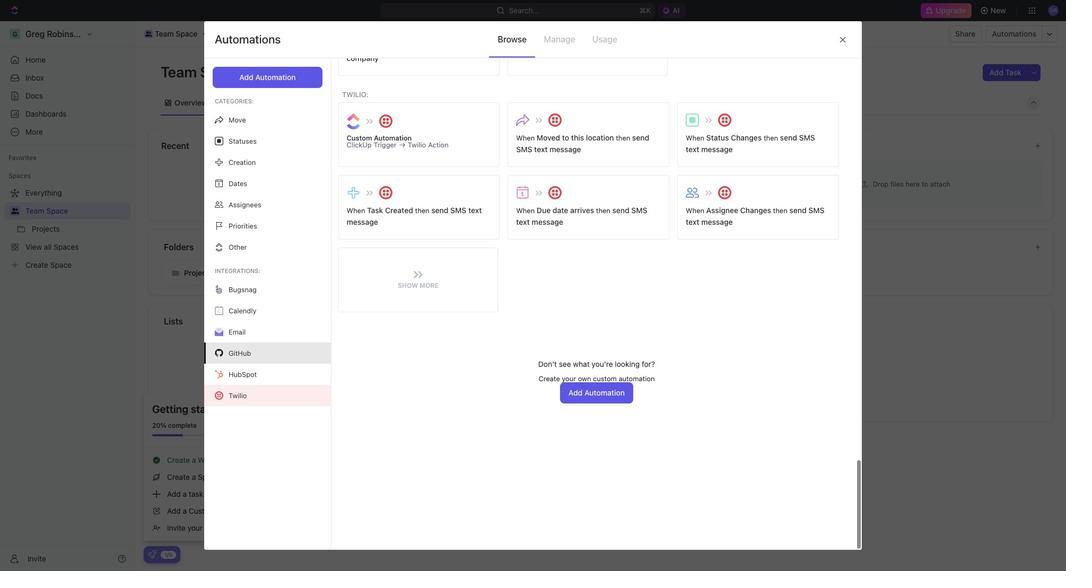 Task type: describe. For each thing, give the bounding box(es) containing it.
share button
[[950, 25, 983, 42]]

add for add a new list to your space
[[557, 373, 569, 381]]

⌘k
[[640, 6, 651, 15]]

when moved to this location then
[[517, 133, 633, 142]]

project 1 link
[[462, 191, 740, 208]]

text for assignee changes
[[686, 218, 700, 227]]

started
[[191, 403, 226, 416]]

show more
[[398, 282, 439, 290]]

company
[[347, 54, 379, 63]]

inbox
[[25, 73, 44, 82]]

send sms text message for due date arrives
[[517, 206, 648, 227]]

add for add a custom field
[[167, 507, 181, 516]]

custom automation
[[347, 134, 412, 142]]

drop files here to attach
[[873, 180, 951, 188]]

add task button
[[984, 64, 1029, 81]]

add automation
[[240, 73, 296, 82]]

folders button
[[163, 241, 1026, 254]]

don't
[[539, 360, 557, 369]]

a for custom
[[183, 507, 187, 516]]

see
[[559, 360, 571, 369]]

automation inside create your own custom automation add automation
[[585, 388, 625, 398]]

arrives
[[571, 206, 594, 215]]

message for moved
[[550, 145, 581, 154]]

a for workspace
[[192, 456, 196, 465]]

20% complete
[[152, 422, 197, 430]]

twilio for twilio
[[229, 392, 247, 400]]

add for add a task
[[167, 490, 181, 499]]

a for space
[[192, 473, 196, 482]]

upgrade link
[[922, 3, 972, 18]]

here
[[906, 180, 920, 188]]

add a new list to your space
[[557, 373, 645, 381]]

your
[[235, 202, 248, 210]]

invite your team
[[167, 524, 222, 533]]

add list button
[[584, 387, 618, 400]]

message for due
[[532, 218, 564, 227]]

1 untitled from the top
[[481, 160, 508, 169]]

task for add
[[1006, 68, 1022, 77]]

looking
[[615, 360, 640, 369]]

calendar
[[300, 98, 331, 107]]

sms for status changes
[[800, 133, 816, 142]]

team
[[205, 524, 222, 533]]

text for due date arrives
[[517, 218, 530, 227]]

send sms text message for moved to this location
[[517, 133, 650, 154]]

1 vertical spatial custom
[[189, 507, 215, 516]]

0 horizontal spatial add automation button
[[213, 67, 323, 88]]

bugsnag
[[229, 286, 257, 294]]

creation
[[229, 158, 256, 167]]

create a space
[[167, 473, 219, 482]]

hubspot
[[229, 370, 257, 379]]

1 vertical spatial team space
[[161, 63, 246, 81]]

folders
[[164, 243, 194, 252]]

text for moved to this location
[[535, 145, 548, 154]]

then for task created
[[415, 206, 430, 215]]

your recent opened items will show here.
[[235, 202, 358, 210]]

project
[[481, 194, 505, 203]]

sms for due date arrives
[[632, 206, 648, 215]]

getting
[[152, 403, 189, 416]]

create
[[450, 42, 473, 51]]

create your own custom automation add automation
[[539, 375, 655, 398]]

create company
[[347, 42, 473, 63]]

team inside tree
[[25, 206, 44, 215]]

usage
[[593, 34, 618, 44]]

changes for status changes
[[731, 133, 762, 142]]

don't see what you're looking for?
[[539, 360, 656, 369]]

add task
[[990, 68, 1022, 77]]

clickup trigger
[[347, 141, 397, 149]]

statuses
[[229, 137, 257, 145]]

create for create a workspace
[[167, 456, 190, 465]]

no lists icon. image
[[580, 330, 622, 373]]

table
[[390, 98, 409, 107]]

team space tree
[[4, 185, 131, 274]]

when due date arrives then
[[517, 206, 613, 215]]

when for status
[[686, 134, 705, 142]]

dashboards
[[25, 109, 67, 118]]

clickup
[[347, 141, 372, 149]]

invite for invite your team
[[167, 524, 186, 533]]

add a custom field
[[167, 507, 234, 516]]

field
[[217, 507, 234, 516]]

integrations:
[[215, 267, 261, 274]]

1
[[507, 194, 511, 203]]

twilio for twilio action
[[408, 141, 426, 149]]

team space link inside tree
[[25, 203, 128, 220]]

1/5
[[165, 552, 172, 558]]

sms for task created
[[451, 206, 467, 215]]

user group image inside 'team space' tree
[[11, 208, 19, 214]]

sms for moved to this location
[[517, 145, 533, 154]]

favorites button
[[4, 152, 41, 165]]

recent
[[250, 202, 269, 210]]

when status changes then
[[686, 133, 781, 142]]

recent
[[161, 141, 189, 151]]

2 untitled from the top
[[481, 177, 508, 186]]

then inside when due date arrives then
[[596, 206, 611, 215]]

automations inside button
[[993, 29, 1037, 38]]

message for status
[[702, 145, 733, 154]]

0 horizontal spatial list
[[591, 373, 601, 381]]

status
[[707, 133, 729, 142]]

browse
[[498, 34, 527, 44]]

message for assignee
[[702, 218, 733, 227]]

home link
[[4, 51, 131, 68]]

send for assignee changes
[[790, 206, 807, 215]]

automation for add automation
[[256, 73, 296, 82]]

manage
[[544, 34, 576, 44]]

changes for assignee changes
[[741, 206, 772, 215]]

team space inside 'team space' tree
[[25, 206, 68, 215]]

files
[[891, 180, 904, 188]]

resources button
[[773, 140, 1026, 152]]

workspace
[[198, 456, 236, 465]]

onboarding checklist button image
[[148, 551, 157, 559]]

show
[[398, 282, 418, 290]]

then for status changes
[[764, 134, 779, 142]]

create for create your own custom automation add automation
[[539, 375, 560, 383]]

other
[[229, 243, 247, 252]]

gantt link
[[349, 95, 371, 110]]

close image
[[297, 406, 304, 413]]

complete
[[168, 422, 197, 430]]

share
[[956, 29, 976, 38]]



Task type: locate. For each thing, give the bounding box(es) containing it.
message down when moved to this location then
[[550, 145, 581, 154]]

twilio action
[[408, 141, 449, 149]]

then for assignee changes
[[774, 206, 788, 215]]

when inside when due date arrives then
[[517, 206, 535, 215]]

0 vertical spatial user group image
[[145, 31, 152, 37]]

2 vertical spatial team
[[25, 206, 44, 215]]

send for status changes
[[781, 133, 798, 142]]

show
[[325, 202, 341, 210]]

2 horizontal spatial to
[[922, 180, 929, 188]]

when for moved
[[517, 134, 535, 142]]

0 vertical spatial custom
[[347, 134, 372, 142]]

task for when
[[367, 206, 383, 215]]

2 horizontal spatial your
[[611, 373, 624, 381]]

user group image inside team space link
[[145, 31, 152, 37]]

drop
[[873, 180, 889, 188]]

task
[[1006, 68, 1022, 77], [367, 206, 383, 215]]

create for create a space
[[167, 473, 190, 482]]

1 horizontal spatial twilio
[[408, 141, 426, 149]]

to right here
[[922, 180, 929, 188]]

new
[[576, 373, 589, 381]]

calendly image
[[215, 307, 223, 315]]

2 vertical spatial automation
[[585, 388, 625, 398]]

overview link
[[172, 95, 207, 110]]

0 horizontal spatial to
[[562, 133, 570, 142]]

send for task created
[[432, 206, 449, 215]]

when left status
[[686, 134, 705, 142]]

1 vertical spatial create
[[167, 456, 190, 465]]

2 untitled link from the top
[[462, 174, 740, 191]]

when inside when status changes then
[[686, 134, 705, 142]]

when inside the when assignee changes then
[[686, 206, 705, 215]]

own
[[578, 375, 592, 383]]

automations down the new
[[993, 29, 1037, 38]]

assignee
[[707, 206, 739, 215]]

1 horizontal spatial task
[[1006, 68, 1022, 77]]

location
[[586, 133, 614, 142]]

categories:
[[215, 98, 254, 105]]

inbox link
[[4, 70, 131, 87]]

automation for custom automation
[[374, 134, 412, 142]]

1 horizontal spatial automation
[[374, 134, 412, 142]]

1 vertical spatial task
[[367, 206, 383, 215]]

2 vertical spatial create
[[167, 473, 190, 482]]

custom down task
[[189, 507, 215, 516]]

team space
[[155, 29, 198, 38], [161, 63, 246, 81], [25, 206, 68, 215]]

0 vertical spatial team
[[155, 29, 174, 38]]

priorities
[[229, 222, 257, 230]]

1 vertical spatial to
[[922, 180, 929, 188]]

sidebar navigation
[[0, 21, 135, 572]]

message down status
[[702, 145, 733, 154]]

when left moved
[[517, 134, 535, 142]]

message down the assignee
[[702, 218, 733, 227]]

0 horizontal spatial task
[[367, 206, 383, 215]]

new button
[[976, 2, 1013, 19]]

0 horizontal spatial your
[[188, 524, 203, 533]]

twilio down hubspot at left bottom
[[229, 392, 247, 400]]

list down the don't see what you're looking for?
[[591, 373, 601, 381]]

1 untitled link from the top
[[462, 157, 740, 174]]

automation
[[256, 73, 296, 82], [374, 134, 412, 142], [585, 388, 625, 398]]

your inside create your own custom automation add automation
[[562, 375, 576, 383]]

automation
[[619, 375, 655, 383]]

1 vertical spatial user group image
[[11, 208, 19, 214]]

1 horizontal spatial team space link
[[142, 28, 200, 40]]

search...
[[509, 6, 539, 15]]

send sms text message for task created
[[347, 206, 482, 227]]

action
[[428, 141, 449, 149]]

0 vertical spatial team space link
[[142, 28, 200, 40]]

0 vertical spatial automation
[[256, 73, 296, 82]]

message
[[550, 145, 581, 154], [702, 145, 733, 154], [347, 218, 378, 227], [532, 218, 564, 227], [702, 218, 733, 227]]

create up add a task
[[167, 473, 190, 482]]

0 vertical spatial untitled
[[481, 160, 508, 169]]

create inside create your own custom automation add automation
[[539, 375, 560, 383]]

email
[[229, 328, 246, 336]]

a left task
[[183, 490, 187, 499]]

a for new
[[571, 373, 575, 381]]

for?
[[642, 360, 656, 369]]

add for add list
[[588, 390, 601, 398]]

your for team
[[188, 524, 203, 533]]

20%
[[152, 422, 167, 430]]

send
[[633, 133, 650, 142], [781, 133, 798, 142], [432, 206, 449, 215], [613, 206, 630, 215], [790, 206, 807, 215]]

add a task
[[167, 490, 203, 499]]

invite inside sidebar 'navigation'
[[28, 554, 46, 563]]

when
[[517, 134, 535, 142], [686, 134, 705, 142], [347, 206, 365, 215], [517, 206, 535, 215], [686, 206, 705, 215]]

0 horizontal spatial automations
[[215, 32, 281, 46]]

send sms text message for assignee changes
[[686, 206, 825, 227]]

new
[[991, 6, 1007, 15]]

0 vertical spatial add automation button
[[213, 67, 323, 88]]

your left new
[[562, 375, 576, 383]]

automations up 'add automation'
[[215, 32, 281, 46]]

2 vertical spatial team space
[[25, 206, 68, 215]]

when task created then
[[347, 206, 432, 215]]

0 vertical spatial changes
[[731, 133, 762, 142]]

2 vertical spatial to
[[603, 373, 609, 381]]

lists
[[164, 317, 183, 326]]

0 vertical spatial invite
[[167, 524, 186, 533]]

when left the assignee
[[686, 206, 705, 215]]

to
[[562, 133, 570, 142], [922, 180, 929, 188], [603, 373, 609, 381]]

1 horizontal spatial invite
[[167, 524, 186, 533]]

create down don't
[[539, 375, 560, 383]]

when for assignee
[[686, 206, 705, 215]]

changes right the assignee
[[741, 206, 772, 215]]

message for task
[[347, 218, 378, 227]]

twilio:
[[342, 90, 369, 99]]

github
[[229, 349, 251, 358]]

resources
[[774, 141, 816, 151]]

then inside the when assignee changes then
[[774, 206, 788, 215]]

custom down task icon
[[347, 134, 372, 142]]

send for due date arrives
[[613, 206, 630, 215]]

0 horizontal spatial automation
[[256, 73, 296, 82]]

1 vertical spatial team
[[161, 63, 197, 81]]

add for add automation
[[240, 73, 254, 82]]

add automation button up board
[[213, 67, 323, 88]]

1 horizontal spatial your
[[562, 375, 576, 383]]

user group image
[[145, 31, 152, 37], [11, 208, 19, 214]]

0 vertical spatial twilio
[[408, 141, 426, 149]]

space inside tree
[[46, 206, 68, 215]]

to left this
[[562, 133, 570, 142]]

0 horizontal spatial twilio
[[229, 392, 247, 400]]

opened
[[271, 202, 294, 210]]

then inside when moved to this location then
[[616, 134, 631, 142]]

0 vertical spatial task
[[1006, 68, 1022, 77]]

0 vertical spatial create
[[539, 375, 560, 383]]

text for task created
[[469, 206, 482, 215]]

overview
[[175, 98, 207, 107]]

team space link
[[142, 28, 200, 40], [25, 203, 128, 220]]

1 vertical spatial team space link
[[25, 203, 128, 220]]

a left new
[[571, 373, 575, 381]]

1 horizontal spatial list
[[602, 390, 614, 398]]

then inside when status changes then
[[764, 134, 779, 142]]

task inside button
[[1006, 68, 1022, 77]]

message down due
[[532, 218, 564, 227]]

1 vertical spatial twilio
[[229, 392, 247, 400]]

add
[[990, 68, 1004, 77], [240, 73, 254, 82], [557, 373, 569, 381], [569, 388, 583, 398], [588, 390, 601, 398], [167, 490, 181, 499], [167, 507, 181, 516]]

projects button
[[161, 260, 334, 287]]

twilio left action
[[408, 141, 426, 149]]

1 vertical spatial changes
[[741, 206, 772, 215]]

onboarding checklist button element
[[148, 551, 157, 559]]

send sms text message for status changes
[[686, 133, 816, 154]]

your for own
[[562, 375, 576, 383]]

create a workspace
[[167, 456, 236, 465]]

create
[[539, 375, 560, 383], [167, 456, 190, 465], [167, 473, 190, 482]]

send sms text message
[[517, 133, 650, 154], [686, 133, 816, 154], [347, 206, 482, 227], [517, 206, 648, 227], [686, 206, 825, 227]]

invite
[[167, 524, 186, 533], [28, 554, 46, 563]]

1 vertical spatial automation
[[374, 134, 412, 142]]

1 vertical spatial add automation button
[[560, 383, 634, 404]]

1 vertical spatial list
[[602, 390, 614, 398]]

then inside when task created then
[[415, 206, 430, 215]]

when inside when task created then
[[347, 206, 365, 215]]

sms for assignee changes
[[809, 206, 825, 215]]

1 vertical spatial invite
[[28, 554, 46, 563]]

untitled
[[481, 160, 508, 169], [481, 177, 508, 186]]

here.
[[342, 202, 358, 210]]

text for status changes
[[686, 145, 700, 154]]

date
[[553, 206, 569, 215]]

1 vertical spatial untitled
[[481, 177, 508, 186]]

a down add a task
[[183, 507, 187, 516]]

1 horizontal spatial custom
[[347, 134, 372, 142]]

add inside button
[[990, 68, 1004, 77]]

0 vertical spatial to
[[562, 133, 570, 142]]

0 horizontal spatial team space link
[[25, 203, 128, 220]]

task image
[[347, 114, 360, 129]]

automations button
[[987, 26, 1042, 42]]

more
[[420, 282, 439, 290]]

lists button
[[163, 315, 1041, 328]]

trigger
[[374, 141, 397, 149]]

add automation button down the add a new list to your space
[[560, 383, 634, 404]]

to down you're
[[603, 373, 609, 381]]

items
[[295, 202, 312, 210]]

project 1
[[481, 194, 511, 203]]

add automation button
[[213, 67, 323, 88], [560, 383, 634, 404]]

when left due
[[517, 206, 535, 215]]

0 horizontal spatial custom
[[189, 507, 215, 516]]

message down the here.
[[347, 218, 378, 227]]

1 horizontal spatial automations
[[993, 29, 1037, 38]]

when right show
[[347, 206, 365, 215]]

untitled link down location
[[462, 157, 740, 174]]

board
[[227, 98, 248, 107]]

2 horizontal spatial automation
[[585, 388, 625, 398]]

changes
[[731, 133, 762, 142], [741, 206, 772, 215]]

your down looking
[[611, 373, 624, 381]]

task left created
[[367, 206, 383, 215]]

getting started
[[152, 403, 226, 416]]

spaces
[[8, 172, 31, 180]]

1 horizontal spatial add automation button
[[560, 383, 634, 404]]

space
[[176, 29, 198, 38], [200, 63, 243, 81], [46, 206, 68, 215], [626, 373, 645, 381], [198, 473, 219, 482]]

0 horizontal spatial invite
[[28, 554, 46, 563]]

assignees
[[229, 201, 262, 209]]

0 vertical spatial list
[[591, 373, 601, 381]]

0 vertical spatial team space
[[155, 29, 198, 38]]

when for due
[[517, 206, 535, 215]]

task
[[189, 490, 203, 499]]

a up create a space
[[192, 456, 196, 465]]

add inside create your own custom automation add automation
[[569, 388, 583, 398]]

when inside when moved to this location then
[[517, 134, 535, 142]]

add for add task
[[990, 68, 1004, 77]]

a up task
[[192, 473, 196, 482]]

you're
[[592, 360, 613, 369]]

sms
[[800, 133, 816, 142], [517, 145, 533, 154], [451, 206, 467, 215], [632, 206, 648, 215], [809, 206, 825, 215]]

projects
[[184, 269, 213, 278]]

dates
[[229, 179, 247, 188]]

move
[[229, 116, 246, 124]]

board link
[[225, 95, 248, 110]]

docs
[[25, 91, 43, 100]]

list down custom
[[602, 390, 614, 398]]

when for task
[[347, 206, 365, 215]]

due
[[537, 206, 551, 215]]

favorites
[[8, 154, 36, 162]]

1 horizontal spatial user group image
[[145, 31, 152, 37]]

0 horizontal spatial user group image
[[11, 208, 19, 214]]

docs link
[[4, 88, 131, 105]]

create up create a space
[[167, 456, 190, 465]]

calendly
[[229, 307, 257, 315]]

attach
[[931, 180, 951, 188]]

changes right status
[[731, 133, 762, 142]]

a for task
[[183, 490, 187, 499]]

list inside button
[[602, 390, 614, 398]]

automations
[[993, 29, 1037, 38], [215, 32, 281, 46]]

send for moved to this location
[[633, 133, 650, 142]]

created
[[385, 206, 413, 215]]

untitled link up arrives on the top right
[[462, 174, 740, 191]]

invite for invite
[[28, 554, 46, 563]]

task down automations button
[[1006, 68, 1022, 77]]

twilio
[[408, 141, 426, 149], [229, 392, 247, 400]]

your down add a custom field
[[188, 524, 203, 533]]

1 horizontal spatial to
[[603, 373, 609, 381]]



Task type: vqa. For each thing, say whether or not it's contained in the screenshot.
tree within "Sidebar" navigation
no



